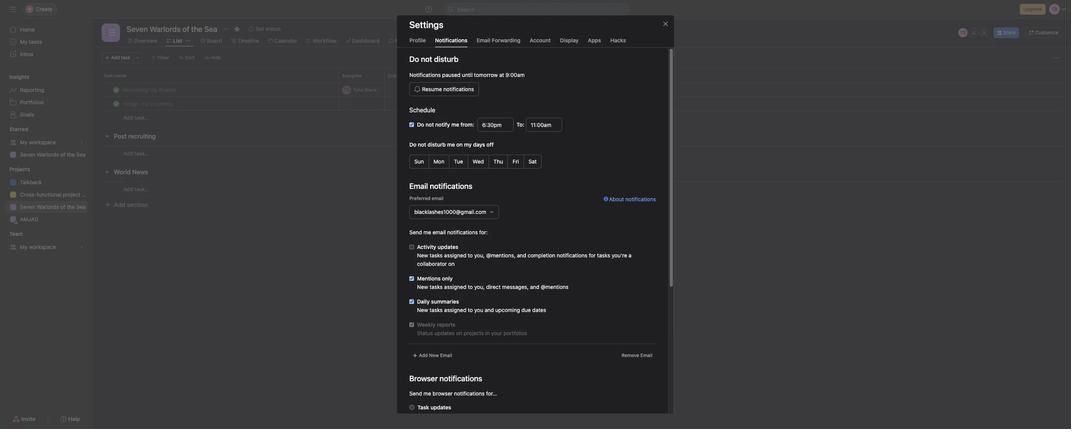 Task type: vqa. For each thing, say whether or not it's contained in the screenshot.
leftmost ASANA
no



Task type: locate. For each thing, give the bounding box(es) containing it.
remove
[[622, 352, 639, 358]]

my workspace inside teams element
[[20, 244, 56, 250]]

0 horizontal spatial email
[[440, 352, 452, 358]]

0 vertical spatial add task… button
[[123, 114, 149, 122]]

0 horizontal spatial collaborator
[[417, 260, 447, 267]]

world news
[[114, 169, 148, 175]]

portfolios
[[20, 99, 44, 105]]

a
[[629, 252, 632, 259], [493, 413, 496, 420], [530, 413, 533, 420], [629, 413, 632, 420], [459, 422, 462, 429], [501, 422, 504, 429]]

new inside mentions only new tasks assigned to you, direct messages, and @mentions
[[417, 284, 428, 290]]

new down status
[[429, 352, 439, 358]]

0 vertical spatial the
[[67, 151, 75, 158]]

seven warlords of the sea
[[20, 151, 86, 158], [20, 204, 86, 210]]

notifications inside activity updates new tasks assigned to you, @mentions, and completion notifications for tasks you're a collaborator on
[[557, 252, 587, 259]]

add up add section 'button'
[[123, 186, 133, 192]]

news
[[132, 169, 148, 175]]

2 warlords from the top
[[37, 204, 59, 210]]

seven warlords of the sea for 1st seven warlords of the sea link from the bottom of the page
[[20, 204, 86, 210]]

1 vertical spatial add task… row
[[92, 146, 1071, 160]]

my workspace link
[[5, 136, 88, 149], [5, 241, 88, 253]]

3 add task… button from the top
[[123, 185, 149, 193]]

task… inside header untitled section tree grid
[[134, 114, 149, 121]]

tasks inside global 'element'
[[29, 38, 42, 45]]

home
[[20, 26, 35, 33]]

assigned left task,
[[606, 413, 628, 420]]

0 vertical spatial warlords
[[37, 151, 59, 158]]

insights
[[9, 73, 29, 80]]

the up talkback link
[[67, 151, 75, 158]]

1 vertical spatial notifications
[[409, 72, 441, 78]]

completed image for assign hq locations text box on the left of page
[[112, 99, 121, 108]]

to for updates
[[468, 252, 473, 259]]

team
[[9, 230, 23, 237]]

to inside mentions only new tasks assigned to you, direct messages, and @mentions
[[468, 284, 473, 290]]

1 completed image from the top
[[112, 85, 121, 94]]

0 vertical spatial add task…
[[123, 114, 149, 121]]

mentions only new tasks assigned to you, direct messages, and @mentions
[[417, 275, 569, 290]]

2 vertical spatial add task…
[[123, 186, 149, 192]]

1 vertical spatial warlords
[[37, 204, 59, 210]]

task
[[121, 55, 130, 60], [535, 413, 545, 420], [505, 422, 516, 429]]

of down 'cross-functional project plan'
[[60, 204, 65, 210]]

1 workspace from the top
[[29, 139, 56, 145]]

warlords inside projects element
[[37, 204, 59, 210]]

new down activity
[[417, 252, 428, 259]]

completion
[[528, 252, 555, 259]]

updates for task updates
[[431, 404, 451, 411]]

task for task name
[[103, 73, 113, 78]]

my inside teams element
[[20, 244, 28, 250]]

task inside the task updates you'll be notified when there's a comment on a task you're following, you're assigned a task, or you're added as a collaborator to a task
[[417, 404, 429, 411]]

post recruiting
[[114, 133, 156, 140]]

2 vertical spatial my
[[20, 244, 28, 250]]

dashboard link
[[346, 37, 380, 45]]

1 vertical spatial email
[[433, 229, 446, 235]]

1 vertical spatial add task…
[[123, 150, 149, 156]]

None text field
[[125, 22, 219, 36], [526, 118, 562, 132], [125, 22, 219, 36], [526, 118, 562, 132]]

starred button
[[0, 125, 28, 133]]

2 vertical spatial add task… row
[[92, 182, 1071, 196]]

1 vertical spatial seven
[[20, 204, 35, 210]]

new down mentions
[[417, 284, 428, 290]]

task down comment
[[505, 422, 516, 429]]

tasks inside the daily summaries new tasks assigned to you and upcoming due dates
[[430, 307, 443, 313]]

email up browser notifications
[[440, 352, 452, 358]]

2 add task… from the top
[[123, 150, 149, 156]]

seven warlords of the sea down 'cross-functional project plan'
[[20, 204, 86, 210]]

1 my from the top
[[20, 38, 28, 45]]

my inside global 'element'
[[20, 38, 28, 45]]

1 vertical spatial workspace
[[29, 244, 56, 250]]

tasks for mentions only new tasks assigned to you, direct messages, and @mentions
[[430, 284, 443, 290]]

Completed checkbox
[[112, 99, 121, 108]]

seven warlords of the sea link down the functional
[[5, 201, 88, 213]]

assigned inside activity updates new tasks assigned to you, @mentions, and completion notifications for tasks you're a collaborator on
[[444, 252, 466, 259]]

completed image inside the assign hq locations cell
[[112, 99, 121, 108]]

you're right 'following,'
[[589, 413, 604, 420]]

of inside projects element
[[60, 204, 65, 210]]

a down comment
[[501, 422, 504, 429]]

1 vertical spatial send
[[409, 390, 422, 397]]

to up the daily summaries new tasks assigned to you and upcoming due dates
[[468, 284, 473, 290]]

add up "task name"
[[111, 55, 120, 60]]

resume
[[422, 86, 442, 92]]

you're down you'll
[[417, 422, 433, 429]]

2 vertical spatial task…
[[134, 186, 149, 192]]

seven warlords of the sea inside starred element
[[20, 151, 86, 158]]

files
[[436, 37, 448, 44]]

1 horizontal spatial collaborator
[[463, 422, 493, 429]]

Assign HQ locations text field
[[121, 100, 175, 108]]

1 vertical spatial collaborator
[[463, 422, 493, 429]]

tasks inside mentions only new tasks assigned to you, direct messages, and @mentions
[[430, 284, 443, 290]]

completed image for recruiting top pirates text box
[[112, 85, 121, 94]]

do up sun
[[409, 141, 416, 148]]

hacks button
[[610, 37, 626, 47]]

you, inside activity updates new tasks assigned to you, @mentions, and completion notifications for tasks you're a collaborator on
[[474, 252, 485, 259]]

task…
[[134, 114, 149, 121], [134, 150, 149, 156], [134, 186, 149, 192]]

notify
[[435, 121, 450, 128]]

None radio
[[409, 405, 414, 410]]

add
[[111, 55, 120, 60], [123, 114, 133, 121], [123, 150, 133, 156], [123, 186, 133, 192], [114, 201, 125, 208], [419, 352, 428, 358]]

send for send me email notifications for:
[[409, 229, 422, 235]]

2 workspace from the top
[[29, 244, 56, 250]]

warlords inside starred element
[[37, 151, 59, 158]]

row containing task name
[[92, 68, 1071, 83]]

on left projects
[[456, 330, 462, 336]]

0 vertical spatial sea
[[76, 151, 86, 158]]

my workspace down 'starred'
[[20, 139, 56, 145]]

projects
[[464, 330, 484, 336]]

1 my workspace from the top
[[20, 139, 56, 145]]

1 vertical spatial you,
[[474, 284, 485, 290]]

account
[[530, 37, 551, 43]]

task left name
[[103, 73, 113, 78]]

task up name
[[121, 55, 130, 60]]

do for do not disturb me on my days off
[[409, 141, 416, 148]]

preferred email
[[409, 195, 444, 201]]

add task… button inside header untitled section tree grid
[[123, 114, 149, 122]]

1 vertical spatial do
[[417, 121, 424, 128]]

2 you, from the top
[[474, 284, 485, 290]]

workspace for my workspace link within the teams element
[[29, 244, 56, 250]]

project
[[63, 191, 80, 198]]

paused
[[442, 72, 461, 78]]

assigned down the send me email notifications for:
[[444, 252, 466, 259]]

reporting
[[20, 87, 44, 93]]

seven down cross- at the left top of page
[[20, 204, 35, 210]]

updates up 'be'
[[431, 404, 451, 411]]

2 horizontal spatial and
[[530, 284, 539, 290]]

my workspace link down amjad link
[[5, 241, 88, 253]]

0 vertical spatial seven
[[20, 151, 35, 158]]

2 add task… button from the top
[[123, 149, 149, 158]]

0 vertical spatial my
[[20, 38, 28, 45]]

assigned for updates
[[444, 252, 466, 259]]

me left browser
[[424, 390, 431, 397]]

1 vertical spatial tb
[[344, 87, 350, 93]]

1 sea from the top
[[76, 151, 86, 158]]

workspace down goals link
[[29, 139, 56, 145]]

2 completed image from the top
[[112, 99, 121, 108]]

notified
[[440, 413, 459, 420]]

projects button
[[0, 165, 30, 173]]

starred element
[[0, 122, 92, 162]]

post
[[114, 133, 127, 140]]

and left completion at the bottom of page
[[517, 252, 526, 259]]

seven up the projects
[[20, 151, 35, 158]]

1 vertical spatial not
[[418, 141, 426, 148]]

add inside button
[[111, 55, 120, 60]]

1 vertical spatial the
[[67, 204, 75, 210]]

1 vertical spatial seven warlords of the sea
[[20, 204, 86, 210]]

my for my workspace link within the teams element
[[20, 244, 28, 250]]

cross-
[[20, 191, 37, 198]]

my workspace inside starred element
[[20, 139, 56, 145]]

1 vertical spatial my
[[20, 139, 28, 145]]

0 horizontal spatial and
[[485, 307, 494, 313]]

email down email notifications
[[432, 195, 444, 201]]

1 task… from the top
[[134, 114, 149, 121]]

1 vertical spatial me
[[424, 229, 431, 235]]

updates down the send me email notifications for:
[[438, 244, 458, 250]]

0 vertical spatial my workspace
[[20, 139, 56, 145]]

warlords up talkback link
[[37, 151, 59, 158]]

0 vertical spatial not
[[426, 121, 434, 128]]

functional
[[37, 191, 61, 198]]

and right you
[[485, 307, 494, 313]]

seven warlords of the sea inside projects element
[[20, 204, 86, 210]]

0 vertical spatial my workspace link
[[5, 136, 88, 149]]

1 vertical spatial task
[[417, 404, 429, 411]]

updates inside the task updates you'll be notified when there's a comment on a task you're following, you're assigned a task, or you're added as a collaborator to a task
[[431, 404, 451, 411]]

3 task… from the top
[[134, 186, 149, 192]]

0 vertical spatial me
[[447, 141, 455, 148]]

2 the from the top
[[67, 204, 75, 210]]

of up talkback link
[[60, 151, 65, 158]]

2 sea from the top
[[76, 204, 86, 210]]

3 add task… row from the top
[[92, 182, 1071, 196]]

when
[[460, 413, 474, 420]]

you, left @mentions,
[[474, 252, 485, 259]]

add section
[[114, 201, 148, 208]]

not left disturb
[[418, 141, 426, 148]]

0 horizontal spatial task
[[103, 73, 113, 78]]

add task… button for news
[[123, 185, 149, 193]]

2 send from the top
[[409, 390, 422, 397]]

2 seven from the top
[[20, 204, 35, 210]]

1 vertical spatial my workspace
[[20, 244, 56, 250]]

add task… up section
[[123, 186, 149, 192]]

1 you, from the top
[[474, 252, 485, 259]]

3 my from the top
[[20, 244, 28, 250]]

1 add task… from the top
[[123, 114, 149, 121]]

plan
[[82, 191, 92, 198]]

seven inside projects element
[[20, 204, 35, 210]]

2 vertical spatial do
[[409, 141, 416, 148]]

until
[[462, 72, 473, 78]]

do for do not disturb
[[409, 55, 419, 63]]

collaborator up mentions
[[417, 260, 447, 267]]

to left @mentions,
[[468, 252, 473, 259]]

new down daily
[[417, 307, 428, 313]]

add down post recruiting button in the left top of the page
[[123, 150, 133, 156]]

add task… down assign hq locations text box on the left of page
[[123, 114, 149, 121]]

0 vertical spatial notifications
[[435, 37, 467, 43]]

1 horizontal spatial and
[[517, 252, 526, 259]]

1 add task… button from the top
[[123, 114, 149, 122]]

you, left the direct
[[474, 284, 485, 290]]

updates inside activity updates new tasks assigned to you, @mentions, and completion notifications for tasks you're a collaborator on
[[438, 244, 458, 250]]

tb inside button
[[960, 30, 966, 35]]

2 add task… row from the top
[[92, 146, 1071, 160]]

me for browser
[[424, 390, 431, 397]]

1 send from the top
[[409, 229, 422, 235]]

0 vertical spatial you,
[[474, 252, 485, 259]]

of inside starred element
[[60, 151, 65, 158]]

2 my workspace link from the top
[[5, 241, 88, 253]]

me up activity
[[424, 229, 431, 235]]

dashboard
[[352, 37, 380, 44]]

notifications
[[435, 37, 467, 43], [409, 72, 441, 78]]

1 vertical spatial completed image
[[112, 99, 121, 108]]

updates
[[438, 244, 458, 250], [434, 330, 455, 336], [431, 404, 451, 411]]

email inside 'button'
[[440, 352, 452, 358]]

assigned inside the task updates you'll be notified when there's a comment on a task you're following, you're assigned a task, or you're added as a collaborator to a task
[[606, 413, 628, 420]]

do not disturb
[[409, 55, 459, 63]]

row
[[92, 68, 1071, 83], [102, 82, 1062, 83], [92, 83, 1071, 97], [92, 97, 1071, 111]]

0 vertical spatial and
[[517, 252, 526, 259]]

0 vertical spatial updates
[[438, 244, 458, 250]]

0 horizontal spatial you're
[[417, 422, 433, 429]]

task up you'll
[[417, 404, 429, 411]]

amjad link
[[5, 213, 88, 225]]

add task… button up section
[[123, 185, 149, 193]]

not left notify
[[426, 121, 434, 128]]

completed image up completed checkbox
[[112, 85, 121, 94]]

0 vertical spatial send
[[409, 229, 422, 235]]

me
[[447, 141, 455, 148], [424, 229, 431, 235], [424, 390, 431, 397]]

2 my from the top
[[20, 139, 28, 145]]

add task… row
[[92, 110, 1071, 125], [92, 146, 1071, 160], [92, 182, 1071, 196]]

seven for 1st seven warlords of the sea link from the bottom of the page
[[20, 204, 35, 210]]

task for task updates you'll be notified when there's a comment on a task you're following, you're assigned a task, or you're added as a collaborator to a task
[[417, 404, 429, 411]]

add task… down post recruiting button in the left top of the page
[[123, 150, 149, 156]]

collapse task list for this section image
[[104, 169, 110, 175]]

add left section
[[114, 201, 125, 208]]

email left forwarding
[[477, 37, 490, 43]]

notifications left for
[[557, 252, 587, 259]]

1 my workspace link from the top
[[5, 136, 88, 149]]

apps
[[588, 37, 601, 43]]

hacks
[[610, 37, 626, 43]]

Recruiting top Pirates text field
[[121, 86, 179, 94]]

1 vertical spatial task
[[535, 413, 545, 420]]

do
[[409, 55, 419, 63], [417, 121, 424, 128], [409, 141, 416, 148]]

tasks down home
[[29, 38, 42, 45]]

share
[[1003, 30, 1016, 35]]

0 vertical spatial do
[[409, 55, 419, 63]]

seven
[[20, 151, 35, 158], [20, 204, 35, 210]]

None checkbox
[[409, 245, 414, 249], [409, 299, 414, 304], [409, 245, 414, 249], [409, 299, 414, 304]]

new
[[417, 252, 428, 259], [417, 284, 428, 290], [417, 307, 428, 313], [429, 352, 439, 358]]

thu
[[494, 158, 503, 165]]

None checkbox
[[409, 276, 414, 281], [409, 322, 414, 327], [409, 276, 414, 281], [409, 322, 414, 327]]

1 horizontal spatial tb
[[960, 30, 966, 35]]

tasks down the summaries
[[430, 307, 443, 313]]

warlords down the 'cross-functional project plan' link
[[37, 204, 59, 210]]

2 horizontal spatial you're
[[589, 413, 604, 420]]

1 vertical spatial sea
[[76, 204, 86, 210]]

do down profile button on the top left of the page
[[409, 55, 419, 63]]

notifications for notifications
[[435, 37, 467, 43]]

at
[[499, 72, 504, 78]]

not for notify
[[426, 121, 434, 128]]

add task… button
[[123, 114, 149, 122], [123, 149, 149, 158], [123, 185, 149, 193]]

upgrade button
[[1020, 4, 1046, 15]]

row containing tb
[[92, 83, 1071, 97]]

inbox
[[20, 51, 33, 57]]

0 vertical spatial seven warlords of the sea
[[20, 151, 86, 158]]

my inside starred element
[[20, 139, 28, 145]]

completed image down completed option
[[112, 99, 121, 108]]

notifications left 'for…'
[[454, 390, 485, 397]]

goals link
[[5, 109, 88, 121]]

projects
[[9, 166, 30, 172]]

on inside the task updates you'll be notified when there's a comment on a task you're following, you're assigned a task, or you're added as a collaborator to a task
[[523, 413, 529, 420]]

notifications right about
[[625, 196, 656, 202]]

a right you're
[[629, 252, 632, 259]]

1 seven warlords of the sea from the top
[[20, 151, 86, 158]]

2 task… from the top
[[134, 150, 149, 156]]

the for 1st seven warlords of the sea link from the bottom of the page
[[67, 204, 75, 210]]

tasks down mentions
[[430, 284, 443, 290]]

my workspace down team
[[20, 244, 56, 250]]

on up only
[[448, 260, 455, 267]]

task… down the recruiting
[[134, 150, 149, 156]]

add down status
[[419, 352, 428, 358]]

0 horizontal spatial task
[[121, 55, 130, 60]]

0 vertical spatial task
[[103, 73, 113, 78]]

workflow link
[[306, 37, 337, 45]]

do right do not notify me from: checkbox
[[417, 121, 424, 128]]

1 vertical spatial task…
[[134, 150, 149, 156]]

seven inside starred element
[[20, 151, 35, 158]]

assignee
[[342, 73, 362, 78]]

to inside the task updates you'll be notified when there's a comment on a task you're following, you're assigned a task, or you're added as a collaborator to a task
[[494, 422, 499, 429]]

workspace for my workspace link in starred element
[[29, 139, 56, 145]]

email
[[477, 37, 490, 43], [440, 352, 452, 358], [641, 352, 653, 358]]

None text field
[[477, 118, 513, 132]]

the down project
[[67, 204, 75, 210]]

on
[[456, 141, 463, 148], [448, 260, 455, 267], [456, 330, 462, 336], [523, 413, 529, 420]]

your
[[491, 330, 502, 336]]

1 vertical spatial my workspace link
[[5, 241, 88, 253]]

2 of from the top
[[60, 204, 65, 210]]

1 vertical spatial add task… button
[[123, 149, 149, 158]]

the inside projects element
[[67, 204, 75, 210]]

on inside activity updates new tasks assigned to you, @mentions, and completion notifications for tasks you're a collaborator on
[[448, 260, 455, 267]]

completed image
[[112, 85, 121, 94], [112, 99, 121, 108]]

profile button
[[409, 37, 426, 47]]

send up activity
[[409, 229, 422, 235]]

1 vertical spatial updates
[[434, 330, 455, 336]]

email up activity
[[433, 229, 446, 235]]

fri
[[513, 158, 519, 165]]

invite
[[22, 416, 35, 422]]

0 vertical spatial add task… row
[[92, 110, 1071, 125]]

add task… button down post recruiting button in the left top of the page
[[123, 149, 149, 158]]

0 vertical spatial collaborator
[[417, 260, 447, 267]]

new for new tasks assigned to you and upcoming due dates
[[417, 307, 428, 313]]

to down comment
[[494, 422, 499, 429]]

assigned down only
[[444, 284, 466, 290]]

my for my tasks link
[[20, 38, 28, 45]]

updates down reports at the bottom left
[[434, 330, 455, 336]]

new inside 'button'
[[429, 352, 439, 358]]

you're left 'following,'
[[547, 413, 562, 420]]

workflow
[[313, 37, 337, 44]]

2 vertical spatial me
[[424, 390, 431, 397]]

completed image inside recruiting top pirates cell
[[112, 85, 121, 94]]

email right remove
[[641, 352, 653, 358]]

my workspace link down goals link
[[5, 136, 88, 149]]

and right the messages,
[[530, 284, 539, 290]]

add task… button down assign hq locations text box on the left of page
[[123, 114, 149, 122]]

2 vertical spatial and
[[485, 307, 494, 313]]

2 vertical spatial updates
[[431, 404, 451, 411]]

workspace inside teams element
[[29, 244, 56, 250]]

1 seven from the top
[[20, 151, 35, 158]]

seven warlords of the sea up talkback link
[[20, 151, 86, 158]]

seven warlords of the sea link up talkback link
[[5, 149, 88, 161]]

calendar
[[274, 37, 297, 44]]

assigned inside the daily summaries new tasks assigned to you and upcoming due dates
[[444, 307, 466, 313]]

the inside starred element
[[67, 151, 75, 158]]

0 vertical spatial seven warlords of the sea link
[[5, 149, 88, 161]]

to inside the daily summaries new tasks assigned to you and upcoming due dates
[[468, 307, 473, 313]]

workspace down amjad link
[[29, 244, 56, 250]]

not
[[426, 121, 434, 128], [418, 141, 426, 148]]

1 vertical spatial of
[[60, 204, 65, 210]]

new inside activity updates new tasks assigned to you, @mentions, and completion notifications for tasks you're a collaborator on
[[417, 252, 428, 259]]

workspace inside starred element
[[29, 139, 56, 145]]

a right comment
[[530, 413, 533, 420]]

3 add task… from the top
[[123, 186, 149, 192]]

notifications inside button
[[443, 86, 474, 92]]

send up you'll
[[409, 390, 422, 397]]

status
[[417, 330, 433, 336]]

for:
[[479, 229, 488, 235]]

sea inside starred element
[[76, 151, 86, 158]]

0 vertical spatial task
[[121, 55, 130, 60]]

0 vertical spatial workspace
[[29, 139, 56, 145]]

0 vertical spatial tb
[[960, 30, 966, 35]]

on right comment
[[523, 413, 529, 420]]

task
[[103, 73, 113, 78], [417, 404, 429, 411]]

you, inside mentions only new tasks assigned to you, direct messages, and @mentions
[[474, 284, 485, 290]]

due
[[521, 307, 531, 313]]

starred
[[9, 126, 28, 132]]

assigned down the summaries
[[444, 307, 466, 313]]

timeline link
[[231, 37, 259, 45]]

1 horizontal spatial email
[[477, 37, 490, 43]]

new inside the daily summaries new tasks assigned to you and upcoming due dates
[[417, 307, 428, 313]]

task… up section
[[134, 186, 149, 192]]

as
[[452, 422, 457, 429]]

1 the from the top
[[67, 151, 75, 158]]

task… down assign hq locations text box on the left of page
[[134, 114, 149, 121]]

1 vertical spatial seven warlords of the sea link
[[5, 201, 88, 213]]

2 vertical spatial add task… button
[[123, 185, 149, 193]]

0 horizontal spatial tb
[[344, 87, 350, 93]]

my tasks
[[20, 38, 42, 45]]

to inside activity updates new tasks assigned to you, @mentions, and completion notifications for tasks you're a collaborator on
[[468, 252, 473, 259]]

2 my workspace from the top
[[20, 244, 56, 250]]

my down 'starred'
[[20, 139, 28, 145]]

a right as
[[459, 422, 462, 429]]

1 seven warlords of the sea link from the top
[[5, 149, 88, 161]]

hide sidebar image
[[10, 6, 16, 12]]

my down team
[[20, 244, 28, 250]]

about
[[609, 196, 624, 202]]

my workspace link inside teams element
[[5, 241, 88, 253]]

add up post recruiting
[[123, 114, 133, 121]]

1 vertical spatial and
[[530, 284, 539, 290]]

assigned inside mentions only new tasks assigned to you, direct messages, and @mentions
[[444, 284, 466, 290]]

my for my workspace link in starred element
[[20, 139, 28, 145]]

resume notifications
[[422, 86, 474, 92]]

notifications down paused
[[443, 86, 474, 92]]

1 add task… row from the top
[[92, 110, 1071, 125]]

1 horizontal spatial task
[[417, 404, 429, 411]]

assigned
[[444, 252, 466, 259], [444, 284, 466, 290], [444, 307, 466, 313], [606, 413, 628, 420]]

me right disturb
[[447, 141, 455, 148]]

tasks for daily summaries new tasks assigned to you and upcoming due dates
[[430, 307, 443, 313]]

add task… button for recruiting
[[123, 149, 149, 158]]

1 of from the top
[[60, 151, 65, 158]]

to:
[[517, 121, 524, 128]]

date
[[398, 73, 407, 78]]

0 vertical spatial task…
[[134, 114, 149, 121]]

name
[[114, 73, 126, 78]]

remove email button
[[618, 350, 656, 361]]

task… for recruiting
[[134, 150, 149, 156]]

to left you
[[468, 307, 473, 313]]

my up inbox
[[20, 38, 28, 45]]

profile
[[409, 37, 426, 43]]

add task… for recruiting
[[123, 150, 149, 156]]

1 horizontal spatial task
[[505, 422, 516, 429]]

task right comment
[[535, 413, 545, 420]]

1 warlords from the top
[[37, 151, 59, 158]]

assigned for summaries
[[444, 307, 466, 313]]

0 vertical spatial completed image
[[112, 85, 121, 94]]

0 vertical spatial of
[[60, 151, 65, 158]]

2 seven warlords of the sea from the top
[[20, 204, 86, 210]]



Task type: describe. For each thing, give the bounding box(es) containing it.
board
[[207, 37, 222, 44]]

to for summaries
[[468, 307, 473, 313]]

list image
[[106, 28, 115, 37]]

reports
[[437, 321, 455, 328]]

projects element
[[0, 162, 92, 227]]

2 horizontal spatial task
[[535, 413, 545, 420]]

tb button
[[958, 28, 968, 37]]

Do not notify me from: checkbox
[[409, 122, 414, 127]]

world
[[114, 169, 131, 175]]

tue
[[454, 158, 463, 165]]

new for new tasks assigned to you, @mentions, and completion notifications for tasks you're a collaborator on
[[417, 252, 428, 259]]

add task button
[[102, 52, 134, 63]]

tasks right for
[[597, 252, 610, 259]]

task… for news
[[134, 186, 149, 192]]

gantt link
[[457, 37, 477, 45]]

upgrade
[[1023, 6, 1042, 12]]

section
[[127, 201, 148, 208]]

forwarding
[[492, 37, 521, 43]]

wed
[[473, 158, 484, 165]]

or
[[647, 413, 652, 420]]

the for 2nd seven warlords of the sea link from the bottom of the page
[[67, 151, 75, 158]]

header untitled section tree grid
[[92, 83, 1071, 125]]

remove from starred image
[[234, 26, 240, 32]]

2 vertical spatial task
[[505, 422, 516, 429]]

email notifications
[[409, 182, 473, 190]]

my workspace for my workspace link within the teams element
[[20, 244, 56, 250]]

messages,
[[502, 284, 529, 290]]

2 seven warlords of the sea link from the top
[[5, 201, 88, 213]]

talkback link
[[5, 176, 88, 189]]

share button
[[994, 27, 1019, 38]]

reporting link
[[5, 84, 88, 96]]

insights button
[[0, 73, 29, 81]]

black
[[365, 87, 377, 93]]

apps button
[[588, 37, 601, 47]]

mentions
[[417, 275, 441, 282]]

not for disturb
[[418, 141, 426, 148]]

add task… for news
[[123, 186, 149, 192]]

tb inside row
[[344, 87, 350, 93]]

updates inside weekly reports status updates on projects in your portfolios
[[434, 330, 455, 336]]

and inside mentions only new tasks assigned to you, direct messages, and @mentions
[[530, 284, 539, 290]]

talkback
[[20, 179, 42, 185]]

@mentions
[[541, 284, 569, 290]]

portfolios
[[504, 330, 527, 336]]

assign hq locations cell
[[92, 97, 339, 111]]

you
[[474, 307, 483, 313]]

remove email
[[622, 352, 653, 358]]

for…
[[486, 390, 497, 397]]

global element
[[0, 19, 92, 65]]

add inside 'button'
[[114, 201, 125, 208]]

inbox link
[[5, 48, 88, 60]]

a inside activity updates new tasks assigned to you, @mentions, and completion notifications for tasks you're a collaborator on
[[629, 252, 632, 259]]

to for only
[[468, 284, 473, 290]]

2 horizontal spatial email
[[641, 352, 653, 358]]

@mentions,
[[486, 252, 516, 259]]

schedule
[[409, 107, 435, 114]]

activity updates new tasks assigned to you, @mentions, and completion notifications for tasks you're a collaborator on
[[417, 244, 632, 267]]

collapse task list for this section image
[[104, 133, 110, 139]]

dates
[[532, 307, 546, 313]]

sat
[[529, 158, 537, 165]]

about notifications link
[[604, 195, 656, 228]]

send me email notifications for:
[[409, 229, 488, 235]]

task,
[[634, 413, 646, 420]]

1 horizontal spatial you're
[[547, 413, 562, 420]]

settings
[[409, 19, 443, 30]]

you, for direct
[[474, 284, 485, 290]]

gantt
[[463, 37, 477, 44]]

activity
[[417, 244, 436, 250]]

notifications for notifications paused until tomorrow at 9:00am
[[409, 72, 441, 78]]

on left my
[[456, 141, 463, 148]]

task inside button
[[121, 55, 130, 60]]

and inside the daily summaries new tasks assigned to you and upcoming due dates
[[485, 307, 494, 313]]

timeline
[[237, 37, 259, 44]]

and inside activity updates new tasks assigned to you, @mentions, and completion notifications for tasks you're a collaborator on
[[517, 252, 526, 259]]

add inside header untitled section tree grid
[[123, 114, 133, 121]]

summaries
[[431, 298, 459, 305]]

daily
[[417, 298, 430, 305]]

blacklashes1000@gmail.com
[[414, 209, 486, 215]]

seven warlords of the sea for 2nd seven warlords of the sea link from the bottom of the page
[[20, 151, 86, 158]]

tomorrow
[[474, 72, 498, 78]]

send for send me browser notifications for…
[[409, 390, 422, 397]]

add task
[[111, 55, 130, 60]]

account button
[[530, 37, 551, 47]]

new for new tasks assigned to you, direct messages, and @mentions
[[417, 284, 428, 290]]

sea inside projects element
[[76, 204, 86, 210]]

a left task,
[[629, 413, 632, 420]]

tasks for activity updates new tasks assigned to you, @mentions, and completion notifications for tasks you're a collaborator on
[[430, 252, 443, 259]]

notifications button
[[435, 37, 467, 47]]

due date
[[388, 73, 407, 78]]

do not disturb me on my days off
[[409, 141, 494, 148]]

add task… row for world news
[[92, 182, 1071, 196]]

portfolios link
[[5, 96, 88, 109]]

comment
[[498, 413, 521, 420]]

add inside 'button'
[[419, 352, 428, 358]]

weekly
[[417, 321, 436, 328]]

teams element
[[0, 227, 92, 255]]

world news button
[[114, 165, 148, 179]]

close image
[[663, 21, 669, 27]]

recruiting top pirates cell
[[92, 83, 339, 97]]

add task… inside header untitled section tree grid
[[123, 114, 149, 121]]

you, for @mentions,
[[474, 252, 485, 259]]

notifications left the 'for:'
[[447, 229, 478, 235]]

messages link
[[389, 37, 421, 45]]

there's
[[475, 413, 492, 420]]

my workspace for my workspace link in starred element
[[20, 139, 56, 145]]

invite button
[[7, 412, 40, 426]]

recruiting
[[128, 133, 156, 140]]

mon
[[434, 158, 444, 165]]

you'll
[[417, 413, 431, 420]]

overview link
[[128, 37, 158, 45]]

cross-functional project plan link
[[5, 189, 92, 201]]

collaborator inside the task updates you'll be notified when there's a comment on a task you're following, you're assigned a task, or you're added as a collaborator to a task
[[463, 422, 493, 429]]

Completed checkbox
[[112, 85, 121, 94]]

about notifications
[[609, 196, 656, 202]]

do for do not notify me from:
[[417, 121, 424, 128]]

add new email button
[[409, 350, 456, 361]]

seven for 2nd seven warlords of the sea link from the bottom of the page
[[20, 151, 35, 158]]

on inside weekly reports status updates on projects in your portfolios
[[456, 330, 462, 336]]

team button
[[0, 230, 23, 238]]

preferred
[[409, 195, 430, 201]]

assigned for only
[[444, 284, 466, 290]]

home link
[[5, 23, 88, 36]]

overview
[[134, 37, 158, 44]]

goals
[[20, 111, 34, 118]]

0 vertical spatial email
[[432, 195, 444, 201]]

list
[[173, 37, 182, 44]]

me for email
[[424, 229, 431, 235]]

collaborator inside activity updates new tasks assigned to you, @mentions, and completion notifications for tasks you're a collaborator on
[[417, 260, 447, 267]]

blacklashes1000@gmail.com button
[[409, 205, 499, 219]]

updates for activity updates
[[438, 244, 458, 250]]

insights element
[[0, 70, 92, 122]]

my workspace link inside starred element
[[5, 136, 88, 149]]

files link
[[430, 37, 448, 45]]

days off
[[473, 141, 494, 148]]

weekly reports status updates on projects in your portfolios
[[417, 321, 527, 336]]

add task… row for post recruiting
[[92, 146, 1071, 160]]

a right there's
[[493, 413, 496, 420]]



